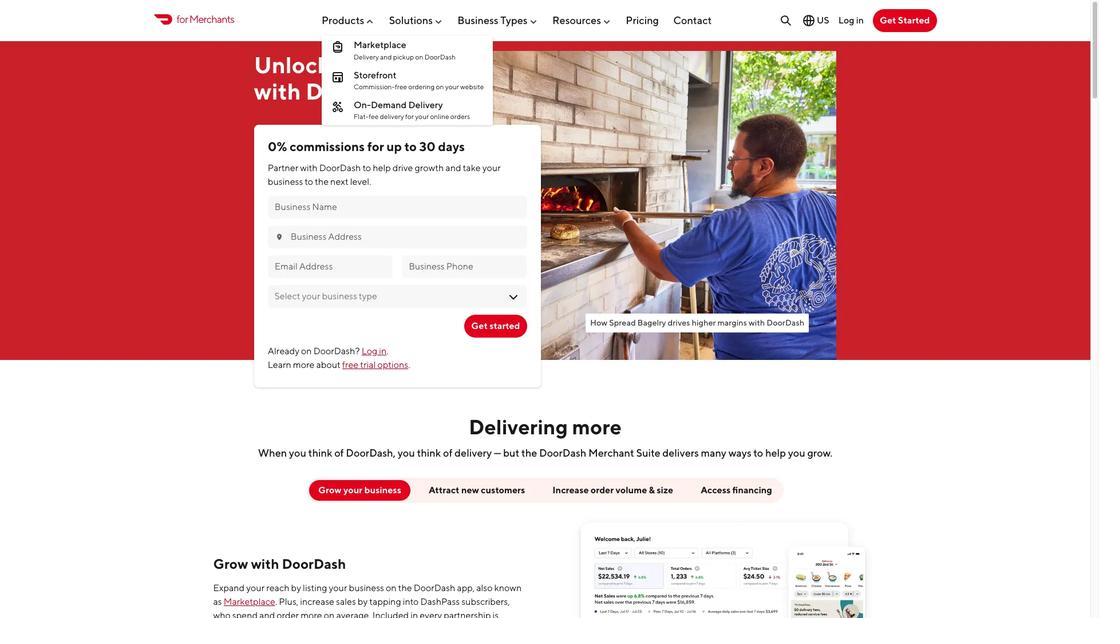 Task type: vqa. For each thing, say whether or not it's contained in the screenshot.
30
yes



Task type: describe. For each thing, give the bounding box(es) containing it.
every
[[420, 611, 442, 619]]

on-
[[354, 99, 371, 110]]

your up sales
[[329, 583, 347, 594]]

doordash inside expand your reach by listing your business on the doordash app, also known as
[[414, 583, 456, 594]]

unlock
[[254, 51, 330, 78]]

financing
[[733, 485, 773, 496]]

and inside marketplace delivery and pickup on doordash
[[380, 53, 392, 61]]

resources
[[553, 14, 601, 26]]

the inside expand your reach by listing your business on the doordash app, also known as
[[398, 583, 412, 594]]

higher
[[692, 318, 716, 328]]

1 vertical spatial delivery
[[455, 447, 492, 459]]

new
[[462, 485, 479, 496]]

for inside on-demand delivery flat-fee delivery for your online orders
[[405, 112, 414, 121]]

known
[[495, 583, 522, 594]]

but
[[503, 447, 520, 459]]

solutions
[[389, 14, 433, 26]]

grow.
[[808, 447, 833, 459]]

fee
[[369, 112, 379, 121]]

plus,
[[279, 597, 299, 608]]

when you think of doordash, you think of delivery — but the doordash merchant suite delivers many ways to help you grow.
[[258, 447, 833, 459]]

suite
[[637, 447, 661, 459]]

on inside expand your reach by listing your business on the doordash app, also known as
[[386, 583, 397, 594]]

level.
[[350, 176, 371, 187]]

1 think from the left
[[308, 447, 332, 459]]

attract new customers
[[429, 485, 525, 496]]

website
[[460, 82, 484, 91]]

subscribers,
[[462, 597, 510, 608]]

access financing
[[701, 485, 773, 496]]

help inside partner with doordash to help drive growth and take your business to the next level.
[[373, 163, 391, 173]]

resources link
[[553, 10, 612, 31]]

storefront
[[354, 70, 397, 80]]

marketplace for marketplace delivery and pickup on doordash
[[354, 40, 407, 51]]

profits
[[395, 51, 465, 78]]

attract
[[429, 485, 460, 496]]

tapping
[[370, 597, 401, 608]]

insights you can use image
[[568, 512, 878, 619]]

access financing button
[[692, 480, 782, 501]]

0% commissions for up to 30 days
[[268, 139, 465, 154]]

and inside . plus, increase sales by tapping into dashpass subscribers, who spend and order more on average. included in every partnership is
[[259, 611, 275, 619]]

days
[[438, 139, 465, 154]]

us
[[817, 15, 830, 26]]

marketplace delivery and pickup on doordash
[[354, 40, 456, 61]]

. inside . plus, increase sales by tapping into dashpass subscribers, who spend and order more on average. included in every partnership is
[[275, 597, 277, 608]]

&
[[649, 485, 655, 496]]

to right ways
[[754, 447, 764, 459]]

by inside . plus, increase sales by tapping into dashpass subscribers, who spend and order more on average. included in every partnership is
[[358, 597, 368, 608]]

in inside . plus, increase sales by tapping into dashpass subscribers, who spend and order more on average. included in every partnership is
[[411, 611, 418, 619]]

—
[[494, 447, 501, 459]]

doordash?
[[314, 346, 360, 357]]

your inside on-demand delivery flat-fee delivery for your online orders
[[415, 112, 429, 121]]

your inside storefront commission-free ordering on your website
[[445, 82, 459, 91]]

location pin image
[[275, 232, 284, 242]]

ways
[[729, 447, 752, 459]]

for merchants link
[[154, 12, 234, 27]]

merchant
[[589, 447, 635, 459]]

average.
[[336, 611, 371, 619]]

many
[[701, 447, 727, 459]]

business types link
[[458, 10, 538, 31]]

how spread bagelry drives higher margins with doordash
[[590, 318, 805, 328]]

Business Address text field
[[291, 231, 520, 243]]

demand
[[371, 99, 407, 110]]

2 think from the left
[[417, 447, 441, 459]]

as
[[213, 597, 222, 608]]

who
[[213, 611, 231, 619]]

commissions
[[290, 139, 365, 154]]

contact link
[[674, 10, 712, 31]]

started
[[490, 321, 520, 331]]

delivers
[[663, 447, 699, 459]]

ordering
[[409, 82, 435, 91]]

solutions link
[[389, 10, 443, 31]]

for merchants
[[177, 13, 234, 25]]

partnership
[[444, 611, 491, 619]]

Email Address email field
[[275, 260, 386, 273]]

about
[[316, 360, 341, 370]]

reach
[[266, 583, 290, 594]]

drive
[[393, 163, 413, 173]]

spend
[[232, 611, 258, 619]]

with inside "unlock more profits with doordash"
[[254, 78, 301, 105]]

take
[[463, 163, 481, 173]]

merchants
[[189, 13, 234, 25]]

free inside storefront commission-free ordering on your website
[[395, 82, 407, 91]]

already
[[268, 346, 300, 357]]

up
[[387, 139, 402, 154]]

storefront commission-free ordering on your website
[[354, 70, 484, 91]]

delivery inside marketplace delivery and pickup on doordash
[[354, 53, 379, 61]]

grow with doordash
[[213, 556, 346, 572]]

how spread bagelry drives higher margins with doordash link
[[586, 314, 809, 333]]

the inside partner with doordash to help drive growth and take your business to the next level.
[[315, 176, 329, 187]]

contact
[[674, 14, 712, 26]]

1 horizontal spatial log in link
[[839, 15, 864, 26]]

2 horizontal spatial in
[[857, 15, 864, 26]]

online
[[430, 112, 449, 121]]

more inside . plus, increase sales by tapping into dashpass subscribers, who spend and order more on average. included in every partnership is
[[301, 611, 322, 619]]

increase order volume & size
[[553, 485, 674, 496]]

delivery inside on-demand delivery flat-fee delivery for your online orders
[[380, 112, 404, 121]]

doordash,
[[346, 447, 396, 459]]

how
[[590, 318, 608, 328]]

1 horizontal spatial for
[[367, 139, 384, 154]]

free trial options link
[[342, 360, 408, 370]]

delivering more
[[469, 414, 622, 439]]

get for get started
[[880, 15, 897, 26]]

app,
[[457, 583, 475, 594]]

learn
[[268, 360, 291, 370]]

with inside "how spread bagelry drives higher margins with doordash" link
[[749, 318, 765, 328]]

grow your business button
[[309, 480, 411, 501]]

pickup
[[393, 53, 414, 61]]

pricing link
[[626, 10, 659, 31]]

dashpass
[[421, 597, 460, 608]]

. plus, increase sales by tapping into dashpass subscribers, who spend and order more on average. included in every partnership is
[[213, 597, 510, 619]]

with inside chevron right tab panel
[[251, 556, 279, 572]]

when
[[258, 447, 287, 459]]

marketplace for marketplace
[[224, 597, 275, 608]]

options
[[378, 360, 408, 370]]

size
[[657, 485, 674, 496]]

access
[[701, 485, 731, 496]]

grow for grow your business
[[318, 485, 342, 496]]

spread bagelry image
[[491, 51, 837, 360]]

30
[[420, 139, 436, 154]]

expand your reach by listing your business on the doordash app, also known as
[[213, 583, 522, 608]]

delivering
[[469, 414, 568, 439]]

log inside the already on doordash? log in . learn more about free trial options .
[[362, 346, 378, 357]]



Task type: locate. For each thing, give the bounding box(es) containing it.
in down into
[[411, 611, 418, 619]]

get started
[[472, 321, 520, 331]]

in up free trial options link
[[379, 346, 387, 357]]

more down increase
[[301, 611, 322, 619]]

business inside expand your reach by listing your business on the doordash app, also known as
[[349, 583, 384, 594]]

delivery up online
[[409, 99, 443, 110]]

0 vertical spatial log in link
[[839, 15, 864, 26]]

of
[[335, 447, 344, 459], [443, 447, 453, 459]]

on inside the already on doordash? log in . learn more about free trial options .
[[301, 346, 312, 357]]

0 horizontal spatial log
[[362, 346, 378, 357]]

growth
[[415, 163, 444, 173]]

grow with doordash tab list
[[195, 478, 896, 619]]

attract new customers button
[[420, 480, 535, 501]]

on inside . plus, increase sales by tapping into dashpass subscribers, who spend and order more on average. included in every partnership is
[[324, 611, 335, 619]]

0 vertical spatial grow
[[318, 485, 342, 496]]

2 vertical spatial business
[[349, 583, 384, 594]]

doordash up flat-
[[306, 78, 413, 105]]

on-demand delivery flat-fee delivery for your online orders
[[354, 99, 470, 121]]

grow your business
[[318, 485, 401, 496]]

spread
[[609, 318, 636, 328]]

0 horizontal spatial free
[[342, 360, 359, 370]]

globe line image
[[802, 14, 816, 27]]

0 horizontal spatial delivery
[[380, 112, 404, 121]]

with right partner
[[300, 163, 318, 173]]

1 horizontal spatial grow
[[318, 485, 342, 496]]

0 horizontal spatial .
[[275, 597, 277, 608]]

margins
[[718, 318, 747, 328]]

think up the attract
[[417, 447, 441, 459]]

0 horizontal spatial log in link
[[362, 346, 387, 357]]

for down demand
[[405, 112, 414, 121]]

1 vertical spatial free
[[342, 360, 359, 370]]

1 horizontal spatial delivery
[[455, 447, 492, 459]]

get started
[[880, 15, 930, 26]]

bagelry
[[638, 318, 666, 328]]

and down marketplace link
[[259, 611, 275, 619]]

0 vertical spatial marketplace
[[354, 40, 407, 51]]

is
[[493, 611, 499, 619]]

on up tapping
[[386, 583, 397, 594]]

1 vertical spatial business
[[365, 485, 401, 496]]

order inside button
[[591, 485, 614, 496]]

increase
[[553, 485, 589, 496]]

your left online
[[415, 112, 429, 121]]

doordash inside partner with doordash to help drive growth and take your business to the next level.
[[319, 163, 361, 173]]

0 vertical spatial and
[[380, 53, 392, 61]]

doordash up listing
[[282, 556, 346, 572]]

1 vertical spatial for
[[405, 112, 414, 121]]

log in
[[839, 15, 864, 26]]

0 horizontal spatial delivery
[[354, 53, 379, 61]]

0 horizontal spatial by
[[291, 583, 301, 594]]

1 of from the left
[[335, 447, 344, 459]]

help
[[373, 163, 391, 173], [766, 447, 786, 459]]

doordash inside "unlock more profits with doordash"
[[306, 78, 413, 105]]

0 horizontal spatial help
[[373, 163, 391, 173]]

1 vertical spatial get
[[472, 321, 488, 331]]

1 vertical spatial order
[[277, 611, 299, 619]]

grow inside button
[[318, 485, 342, 496]]

0 vertical spatial get
[[880, 15, 897, 26]]

listing
[[303, 583, 327, 594]]

think
[[308, 447, 332, 459], [417, 447, 441, 459]]

think right when
[[308, 447, 332, 459]]

more up merchant
[[572, 414, 622, 439]]

0 vertical spatial business
[[268, 176, 303, 187]]

1 horizontal spatial .
[[387, 346, 389, 357]]

1 horizontal spatial in
[[411, 611, 418, 619]]

the right but on the left of the page
[[522, 447, 537, 459]]

business down the doordash,
[[365, 485, 401, 496]]

orders
[[451, 112, 470, 121]]

pricing
[[626, 14, 659, 26]]

with
[[254, 78, 301, 105], [300, 163, 318, 173], [749, 318, 765, 328], [251, 556, 279, 572]]

order hotbag line image
[[331, 40, 345, 54]]

Business Phone text field
[[409, 260, 520, 273]]

already on doordash? log in . learn more about free trial options .
[[268, 346, 410, 370]]

1 horizontal spatial you
[[398, 447, 415, 459]]

2 of from the left
[[443, 447, 453, 459]]

increase
[[300, 597, 334, 608]]

0 vertical spatial delivery
[[354, 53, 379, 61]]

doordash
[[425, 53, 456, 61], [306, 78, 413, 105], [319, 163, 361, 173], [767, 318, 805, 328], [539, 447, 587, 459], [282, 556, 346, 572], [414, 583, 456, 594]]

by up plus,
[[291, 583, 301, 594]]

2 vertical spatial in
[[411, 611, 418, 619]]

1 horizontal spatial think
[[417, 447, 441, 459]]

0 horizontal spatial marketplace
[[224, 597, 275, 608]]

also
[[477, 583, 493, 594]]

log in link right us on the right top
[[839, 15, 864, 26]]

order down plus,
[[277, 611, 299, 619]]

doordash up next
[[319, 163, 361, 173]]

on inside storefront commission-free ordering on your website
[[436, 82, 444, 91]]

0 horizontal spatial in
[[379, 346, 387, 357]]

get for get started
[[472, 321, 488, 331]]

1 horizontal spatial help
[[766, 447, 786, 459]]

1 horizontal spatial get
[[880, 15, 897, 26]]

0 vertical spatial the
[[315, 176, 329, 187]]

to right up on the top of page
[[405, 139, 417, 154]]

doordash inside marketplace delivery and pickup on doordash
[[425, 53, 456, 61]]

business inside button
[[365, 485, 401, 496]]

marketplace inside marketplace delivery and pickup on doordash
[[354, 40, 407, 51]]

doordash right margins
[[767, 318, 805, 328]]

help right ways
[[766, 447, 786, 459]]

order
[[591, 485, 614, 496], [277, 611, 299, 619]]

on inside marketplace delivery and pickup on doordash
[[415, 53, 423, 61]]

partner
[[268, 163, 299, 173]]

products
[[322, 14, 364, 26]]

2 vertical spatial .
[[275, 597, 277, 608]]

for left merchants
[[177, 13, 188, 25]]

.
[[387, 346, 389, 357], [408, 360, 410, 370], [275, 597, 277, 608]]

1 vertical spatial .
[[408, 360, 410, 370]]

more up commission-
[[335, 51, 390, 78]]

you
[[289, 447, 306, 459], [398, 447, 415, 459], [788, 447, 806, 459]]

1 vertical spatial log in link
[[362, 346, 387, 357]]

grow
[[318, 485, 342, 496], [213, 556, 248, 572]]

order left volume
[[591, 485, 614, 496]]

2 horizontal spatial the
[[522, 447, 537, 459]]

2 vertical spatial and
[[259, 611, 275, 619]]

. up options
[[387, 346, 389, 357]]

delivery left —
[[455, 447, 492, 459]]

marketplace up pickup
[[354, 40, 407, 51]]

get started button
[[465, 315, 527, 338]]

1 horizontal spatial of
[[443, 447, 453, 459]]

marketplace inside chevron right tab panel
[[224, 597, 275, 608]]

on down increase
[[324, 611, 335, 619]]

delivery down demand
[[380, 112, 404, 121]]

0 vertical spatial help
[[373, 163, 391, 173]]

your right take
[[483, 163, 501, 173]]

1 horizontal spatial log
[[839, 15, 855, 26]]

partner with doordash to help drive growth and take your business to the next level.
[[268, 163, 501, 187]]

and inside partner with doordash to help drive growth and take your business to the next level.
[[446, 163, 461, 173]]

more inside the already on doordash? log in . learn more about free trial options .
[[293, 360, 315, 370]]

delivery up storefront
[[354, 53, 379, 61]]

log right us on the right top
[[839, 15, 855, 26]]

2 horizontal spatial for
[[405, 112, 414, 121]]

order inside . plus, increase sales by tapping into dashpass subscribers, who spend and order more on average. included in every partnership is
[[277, 611, 299, 619]]

business down partner
[[268, 176, 303, 187]]

1 vertical spatial in
[[379, 346, 387, 357]]

trial
[[360, 360, 376, 370]]

0 vertical spatial free
[[395, 82, 407, 91]]

get
[[880, 15, 897, 26], [472, 321, 488, 331]]

your left the website
[[445, 82, 459, 91]]

0 horizontal spatial think
[[308, 447, 332, 459]]

increase order volume & size button
[[544, 480, 683, 501]]

on right already
[[301, 346, 312, 357]]

unlock more profits with doordash
[[254, 51, 465, 105]]

0 horizontal spatial grow
[[213, 556, 248, 572]]

0 horizontal spatial of
[[335, 447, 344, 459]]

0 horizontal spatial and
[[259, 611, 275, 619]]

the up into
[[398, 583, 412, 594]]

merchant line image
[[331, 70, 345, 84]]

1 horizontal spatial and
[[380, 53, 392, 61]]

0 horizontal spatial get
[[472, 321, 488, 331]]

delivery inside on-demand delivery flat-fee delivery for your online orders
[[409, 99, 443, 110]]

1 horizontal spatial order
[[591, 485, 614, 496]]

by inside expand your reach by listing your business on the doordash app, also known as
[[291, 583, 301, 594]]

with inside partner with doordash to help drive growth and take your business to the next level.
[[300, 163, 318, 173]]

in
[[857, 15, 864, 26], [379, 346, 387, 357], [411, 611, 418, 619]]

expand
[[213, 583, 245, 594]]

grow inside chevron right tab panel
[[213, 556, 248, 572]]

1 vertical spatial and
[[446, 163, 461, 173]]

1 horizontal spatial delivery
[[409, 99, 443, 110]]

free left trial
[[342, 360, 359, 370]]

and left pickup
[[380, 53, 392, 61]]

with right margins
[[749, 318, 765, 328]]

2 you from the left
[[398, 447, 415, 459]]

log in link up free trial options link
[[362, 346, 387, 357]]

. left plus,
[[275, 597, 277, 608]]

1 horizontal spatial free
[[395, 82, 407, 91]]

. right trial
[[408, 360, 410, 370]]

more
[[335, 51, 390, 78], [293, 360, 315, 370], [572, 414, 622, 439], [301, 611, 322, 619]]

by up average.
[[358, 597, 368, 608]]

products link
[[322, 10, 375, 31]]

free left ordering
[[395, 82, 407, 91]]

marketplace
[[354, 40, 407, 51], [224, 597, 275, 608]]

1 horizontal spatial marketplace
[[354, 40, 407, 51]]

in inside the already on doordash? log in . learn more about free trial options .
[[379, 346, 387, 357]]

0 vertical spatial by
[[291, 583, 301, 594]]

included
[[373, 611, 409, 619]]

more inside "unlock more profits with doordash"
[[335, 51, 390, 78]]

drives
[[668, 318, 690, 328]]

1 horizontal spatial by
[[358, 597, 368, 608]]

0%
[[268, 139, 287, 154]]

more right the learn
[[293, 360, 315, 370]]

chevron right tab panel
[[195, 512, 896, 619]]

volume
[[616, 485, 647, 496]]

free inside the already on doordash? log in . learn more about free trial options .
[[342, 360, 359, 370]]

you right the doordash,
[[398, 447, 415, 459]]

0 vertical spatial for
[[177, 13, 188, 25]]

to left next
[[305, 176, 313, 187]]

log up trial
[[362, 346, 378, 357]]

1 horizontal spatial the
[[398, 583, 412, 594]]

you left grow.
[[788, 447, 806, 459]]

3 you from the left
[[788, 447, 806, 459]]

0 vertical spatial log
[[839, 15, 855, 26]]

on right pickup
[[415, 53, 423, 61]]

business types
[[458, 14, 528, 26]]

doordash down delivering more
[[539, 447, 587, 459]]

for inside 'link'
[[177, 13, 188, 25]]

business up . plus, increase sales by tapping into dashpass subscribers, who spend and order more on average. included in every partnership is
[[349, 583, 384, 594]]

on
[[415, 53, 423, 61], [436, 82, 444, 91], [301, 346, 312, 357], [386, 583, 397, 594], [324, 611, 335, 619]]

help left drive
[[373, 163, 391, 173]]

the left next
[[315, 176, 329, 187]]

your down the doordash,
[[344, 485, 363, 496]]

0 vertical spatial in
[[857, 15, 864, 26]]

by
[[291, 583, 301, 594], [358, 597, 368, 608]]

0 horizontal spatial you
[[289, 447, 306, 459]]

marketplace up spend
[[224, 597, 275, 608]]

doordash up storefront commission-free ordering on your website
[[425, 53, 456, 61]]

vehicle bike line image
[[331, 100, 345, 114]]

you right when
[[289, 447, 306, 459]]

0 horizontal spatial for
[[177, 13, 188, 25]]

0 vertical spatial delivery
[[380, 112, 404, 121]]

0 vertical spatial order
[[591, 485, 614, 496]]

with up reach
[[251, 556, 279, 572]]

delivery
[[380, 112, 404, 121], [455, 447, 492, 459]]

1 vertical spatial help
[[766, 447, 786, 459]]

2 horizontal spatial you
[[788, 447, 806, 459]]

and left take
[[446, 163, 461, 173]]

your up marketplace link
[[246, 583, 265, 594]]

to
[[405, 139, 417, 154], [363, 163, 371, 173], [305, 176, 313, 187], [754, 447, 764, 459]]

1 you from the left
[[289, 447, 306, 459]]

flat-
[[354, 112, 369, 121]]

0 horizontal spatial order
[[277, 611, 299, 619]]

1 vertical spatial marketplace
[[224, 597, 275, 608]]

business
[[458, 14, 499, 26]]

on right ordering
[[436, 82, 444, 91]]

your
[[445, 82, 459, 91], [415, 112, 429, 121], [483, 163, 501, 173], [344, 485, 363, 496], [246, 583, 265, 594], [329, 583, 347, 594]]

for left up on the top of page
[[367, 139, 384, 154]]

with up 0%
[[254, 78, 301, 105]]

2 vertical spatial the
[[398, 583, 412, 594]]

2 vertical spatial for
[[367, 139, 384, 154]]

of up the attract
[[443, 447, 453, 459]]

doordash up dashpass
[[414, 583, 456, 594]]

2 horizontal spatial and
[[446, 163, 461, 173]]

your inside partner with doordash to help drive growth and take your business to the next level.
[[483, 163, 501, 173]]

1 vertical spatial by
[[358, 597, 368, 608]]

log
[[839, 15, 855, 26], [362, 346, 378, 357]]

business inside partner with doordash to help drive growth and take your business to the next level.
[[268, 176, 303, 187]]

2 horizontal spatial .
[[408, 360, 410, 370]]

of left the doordash,
[[335, 447, 344, 459]]

your inside button
[[344, 485, 363, 496]]

1 vertical spatial log
[[362, 346, 378, 357]]

customers
[[481, 485, 525, 496]]

1 vertical spatial delivery
[[409, 99, 443, 110]]

commission-
[[354, 82, 395, 91]]

grow for grow with doordash
[[213, 556, 248, 572]]

0 horizontal spatial the
[[315, 176, 329, 187]]

types
[[501, 14, 528, 26]]

1 vertical spatial grow
[[213, 556, 248, 572]]

to up "level."
[[363, 163, 371, 173]]

in right us on the right top
[[857, 15, 864, 26]]

Business Name text field
[[275, 201, 520, 213]]

1 vertical spatial the
[[522, 447, 537, 459]]

0 vertical spatial .
[[387, 346, 389, 357]]



